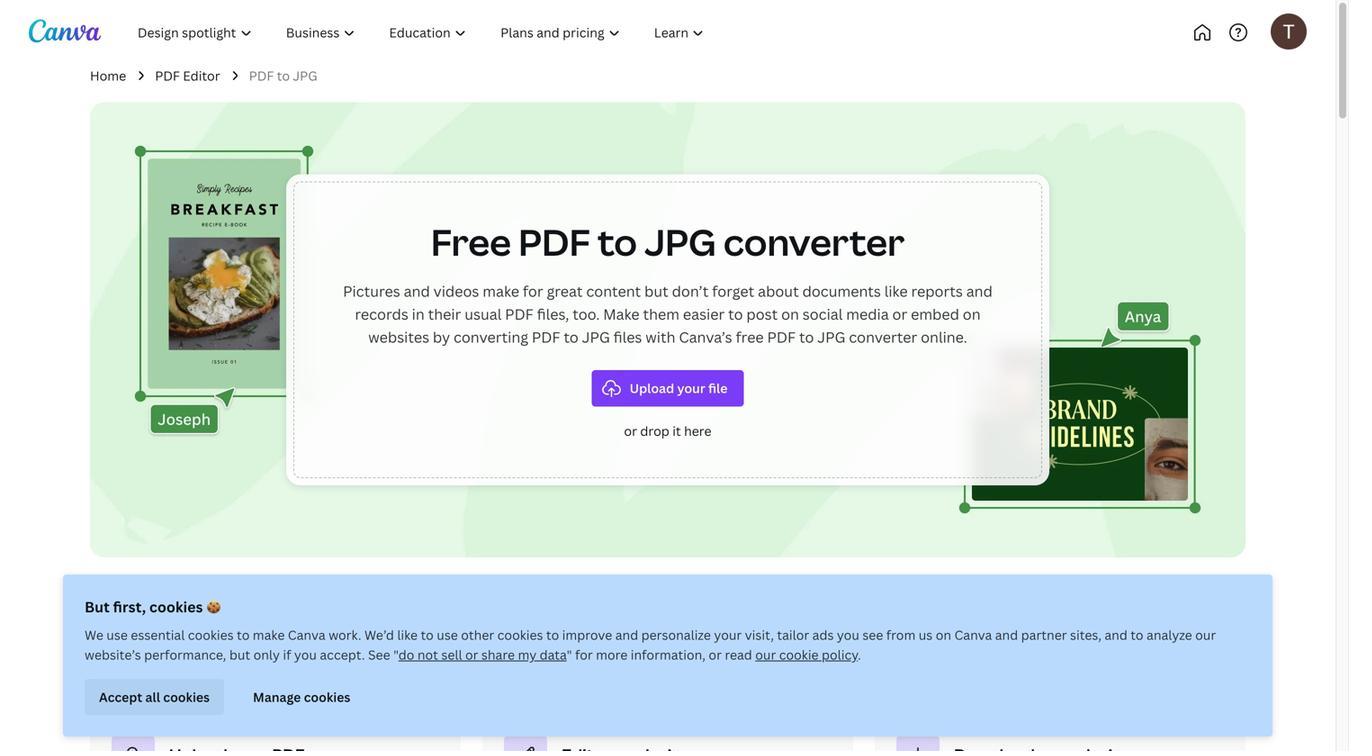 Task type: vqa. For each thing, say whether or not it's contained in the screenshot.
HOME link at the left
yes



Task type: describe. For each thing, give the bounding box(es) containing it.
pdf left files,
[[505, 304, 534, 324]]

tailor
[[778, 626, 810, 643]]

pdf down post
[[768, 327, 796, 347]]

ads
[[813, 626, 834, 643]]

data
[[540, 646, 567, 663]]

like inside pictures and videos make for great content but don't forget about documents like reports and records in their usual pdf files, too. make them easier to post on social media or embed on websites by converting pdf to jpg files with canva's free pdf to jpg converter online.
[[885, 281, 908, 301]]

or left drop
[[624, 423, 638, 440]]

by
[[433, 327, 450, 347]]

like inside we use essential cookies to make canva work. we'd like to use other cookies to improve and personalize your visit, tailor ads you see from us on canva and partner sites, and to analyze our website's performance, but only if you accept. see "
[[397, 626, 418, 643]]

pdf down files,
[[532, 327, 561, 347]]

performance,
[[144, 646, 226, 663]]

us
[[919, 626, 933, 643]]

pdf down your on the right of page
[[703, 645, 760, 684]]

records
[[355, 304, 409, 324]]

but first, cookies 🍪
[[85, 597, 221, 616]]

pictures
[[343, 281, 400, 301]]

their
[[428, 304, 461, 324]]

it
[[673, 423, 681, 440]]

improve
[[563, 626, 613, 643]]

social
[[803, 304, 843, 324]]

0 horizontal spatial you
[[294, 646, 317, 663]]

online.
[[921, 327, 968, 347]]

post
[[747, 304, 778, 324]]

easier
[[683, 304, 725, 324]]

visit,
[[745, 626, 774, 643]]

and right sites,
[[1105, 626, 1128, 643]]

other
[[461, 626, 495, 643]]

not
[[418, 646, 438, 663]]

see
[[368, 646, 391, 663]]

sell
[[442, 646, 462, 663]]

2 use from the left
[[437, 626, 458, 643]]

don't
[[672, 281, 709, 301]]

embed
[[911, 304, 960, 324]]

or right sell
[[466, 646, 479, 663]]

how
[[475, 645, 539, 684]]

for inside pictures and videos make for great content but don't forget about documents like reports and records in their usual pdf files, too. make them easier to post on social media or embed on websites by converting pdf to jpg files with canva's free pdf to jpg converter online.
[[523, 281, 544, 301]]

too.
[[573, 304, 600, 324]]

cookie
[[780, 646, 819, 663]]

more
[[596, 646, 628, 663]]

cookies up my
[[498, 626, 543, 643]]

2 horizontal spatial on
[[963, 304, 981, 324]]

canva's
[[679, 327, 733, 347]]

make inside pictures and videos make for great content but don't forget about documents like reports and records in their usual pdf files, too. make them easier to post on social media or embed on websites by converting pdf to jpg files with canva's free pdf to jpg converter online.
[[483, 281, 520, 301]]

from
[[887, 626, 916, 643]]

usual
[[465, 304, 502, 324]]

pictures and videos make for great content but don't forget about documents like reports and records in their usual pdf files, too. make them easier to post on social media or embed on websites by converting pdf to jpg files with canva's free pdf to jpg converter online.
[[343, 281, 993, 347]]

we use essential cookies to make canva work. we'd like to use other cookies to improve and personalize your visit, tailor ads you see from us on canva and partner sites, and to analyze our website's performance, but only if you accept. see "
[[85, 626, 1217, 663]]

convert
[[583, 645, 697, 684]]

cookies down 🍪
[[188, 626, 234, 643]]

personalize
[[642, 626, 711, 643]]

files,
[[537, 304, 570, 324]]

pdf to jpg
[[249, 67, 318, 84]]

do
[[399, 646, 415, 663]]

pdf left the editor
[[155, 67, 180, 84]]

1 vertical spatial our
[[756, 646, 777, 663]]

pdf editor link
[[155, 66, 220, 86]]

2 " from the left
[[567, 646, 572, 663]]

manage cookies button
[[239, 679, 365, 715]]

and up do not sell or share my data " for more information, or read our cookie policy .
[[616, 626, 639, 643]]

but
[[85, 597, 110, 616]]

pdf right the editor
[[249, 67, 274, 84]]

manage
[[253, 688, 301, 705]]

or left read
[[709, 646, 722, 663]]

do not sell or share my data " for more information, or read our cookie policy .
[[399, 646, 862, 663]]

2 canva from the left
[[955, 626, 993, 643]]

policy
[[822, 646, 858, 663]]

accept
[[99, 688, 142, 705]]

home link
[[90, 66, 126, 86]]

cookies down accept.
[[304, 688, 351, 705]]

accept all cookies button
[[85, 679, 224, 715]]

" inside we use essential cookies to make canva work. we'd like to use other cookies to improve and personalize your visit, tailor ads you see from us on canva and partner sites, and to analyze our website's performance, but only if you accept. see "
[[394, 646, 399, 663]]

forget
[[713, 281, 755, 301]]

pdf up great
[[519, 217, 591, 266]]

editor
[[183, 67, 220, 84]]

.
[[858, 646, 862, 663]]

see
[[863, 626, 884, 643]]

files
[[614, 327, 642, 347]]

all
[[145, 688, 160, 705]]

sites,
[[1071, 626, 1102, 643]]

our inside we use essential cookies to make canva work. we'd like to use other cookies to improve and personalize your visit, tailor ads you see from us on canva and partner sites, and to analyze our website's performance, but only if you accept. see "
[[1196, 626, 1217, 643]]

home
[[90, 67, 126, 84]]



Task type: locate. For each thing, give the bounding box(es) containing it.
0 horizontal spatial on
[[782, 304, 800, 324]]

reports
[[912, 281, 963, 301]]

1 horizontal spatial our
[[1196, 626, 1217, 643]]

on
[[782, 304, 800, 324], [963, 304, 981, 324], [936, 626, 952, 643]]

like
[[885, 281, 908, 301], [397, 626, 418, 643]]

0 horizontal spatial make
[[253, 626, 285, 643]]

converting
[[454, 327, 529, 347]]

free pdf to jpg converter
[[431, 217, 905, 266]]

or drop it here
[[624, 423, 712, 440]]

our cookie policy link
[[756, 646, 858, 663]]

cookies up essential
[[149, 597, 203, 616]]

drop
[[641, 423, 670, 440]]

how to convert pdf to jpg
[[475, 645, 861, 684]]

but left only
[[229, 646, 250, 663]]

or right media
[[893, 304, 908, 324]]

in
[[412, 304, 425, 324]]

website's
[[85, 646, 141, 663]]

to
[[277, 67, 290, 84], [598, 217, 638, 266], [729, 304, 743, 324], [564, 327, 579, 347], [800, 327, 814, 347], [237, 626, 250, 643], [421, 626, 434, 643], [547, 626, 559, 643], [1131, 626, 1144, 643], [545, 645, 577, 684], [766, 645, 798, 684]]

but up the them at the top of page
[[645, 281, 669, 301]]

but inside pictures and videos make for great content but don't forget about documents like reports and records in their usual pdf files, too. make them easier to post on social media or embed on websites by converting pdf to jpg files with canva's free pdf to jpg converter online.
[[645, 281, 669, 301]]

1 horizontal spatial make
[[483, 281, 520, 301]]

we'd
[[365, 626, 394, 643]]

you right if
[[294, 646, 317, 663]]

on inside we use essential cookies to make canva work. we'd like to use other cookies to improve and personalize your visit, tailor ads you see from us on canva and partner sites, and to analyze our website's performance, but only if you accept. see "
[[936, 626, 952, 643]]

cookies
[[149, 597, 203, 616], [188, 626, 234, 643], [498, 626, 543, 643], [163, 688, 210, 705], [304, 688, 351, 705]]

1 use from the left
[[107, 626, 128, 643]]

for up files,
[[523, 281, 544, 301]]

but
[[645, 281, 669, 301], [229, 646, 250, 663]]

canva right the us
[[955, 626, 993, 643]]

converter inside pictures and videos make for great content but don't forget about documents like reports and records in their usual pdf files, too. make them easier to post on social media or embed on websites by converting pdf to jpg files with canva's free pdf to jpg converter online.
[[849, 327, 918, 347]]

1 horizontal spatial you
[[837, 626, 860, 643]]

1 horizontal spatial but
[[645, 281, 669, 301]]

1 horizontal spatial use
[[437, 626, 458, 643]]

0 vertical spatial our
[[1196, 626, 1217, 643]]

accept.
[[320, 646, 365, 663]]

like up media
[[885, 281, 908, 301]]

0 horizontal spatial canva
[[288, 626, 326, 643]]

1 horizontal spatial "
[[567, 646, 572, 663]]

converter down media
[[849, 327, 918, 347]]

0 horizontal spatial our
[[756, 646, 777, 663]]

pdf editor
[[155, 67, 220, 84]]

but inside we use essential cookies to make canva work. we'd like to use other cookies to improve and personalize your visit, tailor ads you see from us on canva and partner sites, and to analyze our website's performance, but only if you accept. see "
[[229, 646, 250, 663]]

1 horizontal spatial for
[[575, 646, 593, 663]]

top level navigation element
[[122, 14, 781, 50]]

and
[[404, 281, 430, 301], [967, 281, 993, 301], [616, 626, 639, 643], [996, 626, 1019, 643], [1105, 626, 1128, 643]]

converter
[[724, 217, 905, 266], [849, 327, 918, 347]]

1 horizontal spatial canva
[[955, 626, 993, 643]]

great
[[547, 281, 583, 301]]

work.
[[329, 626, 362, 643]]

0 horizontal spatial but
[[229, 646, 250, 663]]

1 vertical spatial make
[[253, 626, 285, 643]]

canva
[[288, 626, 326, 643], [955, 626, 993, 643]]

or
[[893, 304, 908, 324], [624, 423, 638, 440], [466, 646, 479, 663], [709, 646, 722, 663]]

on down about
[[782, 304, 800, 324]]

about
[[758, 281, 799, 301]]

free
[[736, 327, 764, 347]]

if
[[283, 646, 291, 663]]

"
[[394, 646, 399, 663], [567, 646, 572, 663]]

" right see
[[394, 646, 399, 663]]

1 " from the left
[[394, 646, 399, 663]]

free
[[431, 217, 511, 266]]

your
[[714, 626, 742, 643]]

read
[[725, 646, 753, 663]]

0 vertical spatial for
[[523, 281, 544, 301]]

make up usual
[[483, 281, 520, 301]]

for
[[523, 281, 544, 301], [575, 646, 593, 663]]

1 vertical spatial you
[[294, 646, 317, 663]]

them
[[643, 304, 680, 324]]

0 horizontal spatial for
[[523, 281, 544, 301]]

0 vertical spatial but
[[645, 281, 669, 301]]

1 vertical spatial for
[[575, 646, 593, 663]]

with
[[646, 327, 676, 347]]

and right "reports"
[[967, 281, 993, 301]]

1 vertical spatial converter
[[849, 327, 918, 347]]

1 vertical spatial but
[[229, 646, 250, 663]]

our down visit,
[[756, 646, 777, 663]]

content
[[587, 281, 641, 301]]

cookies right all at the left
[[163, 688, 210, 705]]

" down 'improve'
[[567, 646, 572, 663]]

manage cookies
[[253, 688, 351, 705]]

like up do on the bottom left of page
[[397, 626, 418, 643]]

use up "website's"
[[107, 626, 128, 643]]

share
[[482, 646, 515, 663]]

1 vertical spatial like
[[397, 626, 418, 643]]

our right analyze
[[1196, 626, 1217, 643]]

and left partner at bottom
[[996, 626, 1019, 643]]

canva up if
[[288, 626, 326, 643]]

0 vertical spatial converter
[[724, 217, 905, 266]]

converter up documents
[[724, 217, 905, 266]]

make
[[483, 281, 520, 301], [253, 626, 285, 643]]

videos
[[434, 281, 479, 301]]

analyze
[[1147, 626, 1193, 643]]

you up policy
[[837, 626, 860, 643]]

0 horizontal spatial use
[[107, 626, 128, 643]]

accept all cookies
[[99, 688, 210, 705]]

do not sell or share my data link
[[399, 646, 567, 663]]

on right the us
[[936, 626, 952, 643]]

🍪
[[206, 597, 221, 616]]

you
[[837, 626, 860, 643], [294, 646, 317, 663]]

on up online.
[[963, 304, 981, 324]]

essential
[[131, 626, 185, 643]]

1 canva from the left
[[288, 626, 326, 643]]

0 vertical spatial like
[[885, 281, 908, 301]]

use up sell
[[437, 626, 458, 643]]

0 vertical spatial make
[[483, 281, 520, 301]]

make up only
[[253, 626, 285, 643]]

make inside we use essential cookies to make canva work. we'd like to use other cookies to improve and personalize your visit, tailor ads you see from us on canva and partner sites, and to analyze our website's performance, but only if you accept. see "
[[253, 626, 285, 643]]

information,
[[631, 646, 706, 663]]

partner
[[1022, 626, 1068, 643]]

1 horizontal spatial like
[[885, 281, 908, 301]]

for down 'improve'
[[575, 646, 593, 663]]

pdf to jpg tools banner image
[[90, 102, 1246, 558]]

and up in
[[404, 281, 430, 301]]

websites
[[369, 327, 430, 347]]

0 vertical spatial you
[[837, 626, 860, 643]]

documents
[[803, 281, 882, 301]]

0 horizontal spatial like
[[397, 626, 418, 643]]

my
[[518, 646, 537, 663]]

make
[[604, 304, 640, 324]]

we
[[85, 626, 103, 643]]

here
[[684, 423, 712, 440]]

0 horizontal spatial "
[[394, 646, 399, 663]]

1 horizontal spatial on
[[936, 626, 952, 643]]

jpg
[[293, 67, 318, 84], [645, 217, 717, 266], [582, 327, 610, 347], [818, 327, 846, 347], [804, 645, 861, 684]]

first,
[[113, 597, 146, 616]]

media
[[847, 304, 889, 324]]

or inside pictures and videos make for great content but don't forget about documents like reports and records in their usual pdf files, too. make them easier to post on social media or embed on websites by converting pdf to jpg files with canva's free pdf to jpg converter online.
[[893, 304, 908, 324]]

only
[[254, 646, 280, 663]]

use
[[107, 626, 128, 643], [437, 626, 458, 643]]



